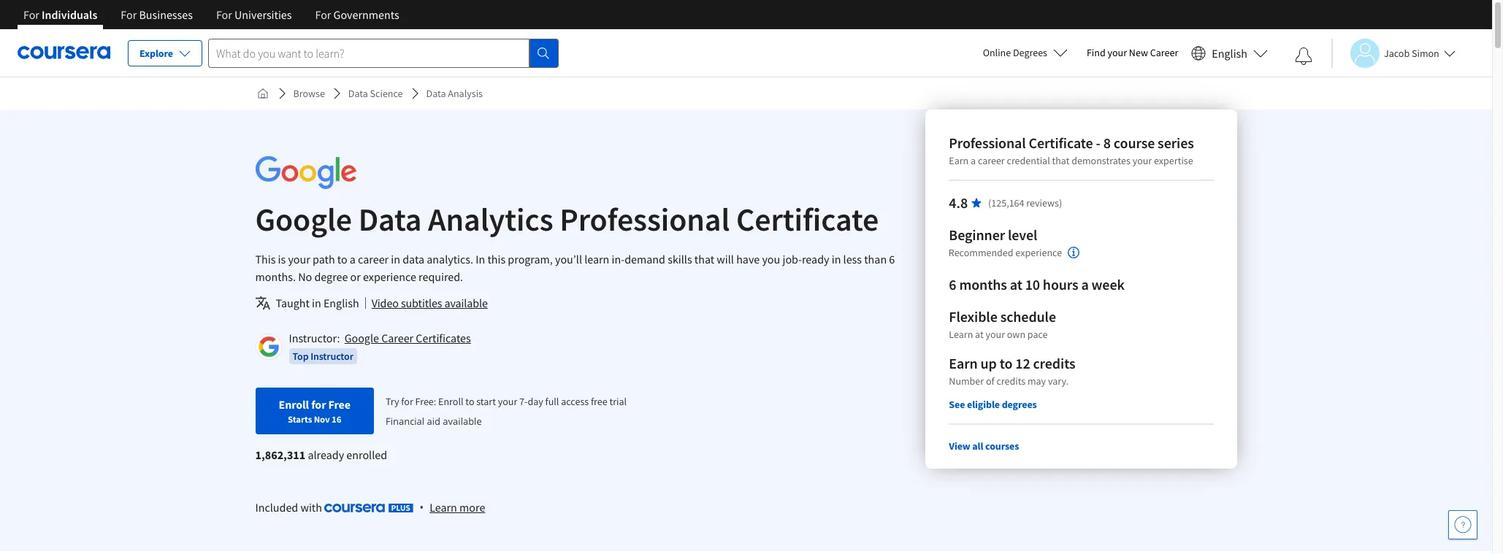 Task type: describe. For each thing, give the bounding box(es) containing it.
number of credits may vary.
[[949, 375, 1069, 388]]

trial
[[610, 395, 627, 409]]

browse
[[293, 87, 325, 100]]

0 horizontal spatial in
[[312, 296, 321, 311]]

own
[[1007, 328, 1026, 341]]

all
[[973, 440, 984, 453]]

english button
[[1186, 29, 1275, 77]]

1,862,311 already enrolled
[[255, 448, 387, 463]]

to for try for free: enroll to start your 7-day full access free trial financial aid available
[[466, 395, 475, 409]]

that inside this is your path to a career in data analytics. in this program, you'll learn in-demand skills that will have you job-ready in less than 6 months. no degree or experience required.
[[695, 252, 715, 267]]

view all courses
[[949, 440, 1019, 453]]

you'll
[[555, 252, 582, 267]]

subtitles
[[401, 296, 442, 311]]

simon
[[1413, 46, 1440, 60]]

required.
[[419, 270, 463, 284]]

your inside flexible schedule learn at your own pace
[[986, 328, 1005, 341]]

taught in english
[[276, 296, 359, 311]]

learn inside • learn more
[[430, 501, 457, 515]]

6 inside this is your path to a career in data analytics. in this program, you'll learn in-demand skills that will have you job-ready in less than 6 months. no degree or experience required.
[[890, 252, 895, 267]]

video subtitles available button
[[372, 295, 488, 312]]

1 vertical spatial credits
[[997, 375, 1026, 388]]

included with
[[255, 501, 325, 515]]

data for data science
[[348, 87, 368, 100]]

data analysis link
[[421, 80, 489, 107]]

this
[[488, 252, 506, 267]]

for businesses
[[121, 7, 193, 22]]

at inside flexible schedule learn at your own pace
[[975, 328, 984, 341]]

flexible schedule learn at your own pace
[[949, 308, 1056, 341]]

enrolled
[[347, 448, 387, 463]]

financial
[[386, 415, 425, 428]]

this
[[255, 252, 276, 267]]

data up data
[[359, 200, 422, 240]]

1 horizontal spatial credits
[[1033, 354, 1076, 373]]

career inside instructor: google career certificates top instructor
[[382, 331, 414, 346]]

eligible
[[967, 398, 1000, 411]]

view
[[949, 440, 971, 453]]

skills
[[668, 252, 693, 267]]

learn more link
[[430, 499, 486, 517]]

find your new career link
[[1080, 44, 1186, 62]]

learn
[[585, 252, 610, 267]]

ready
[[802, 252, 830, 267]]

help center image
[[1455, 517, 1473, 534]]

start
[[477, 395, 496, 409]]

flexible
[[949, 308, 998, 326]]

1 horizontal spatial career
[[1151, 46, 1179, 59]]

your inside this is your path to a career in data analytics. in this program, you'll learn in-demand skills that will have you job-ready in less than 6 months. no degree or experience required.
[[288, 252, 310, 267]]

16
[[332, 414, 342, 425]]

see
[[949, 398, 965, 411]]

certificate inside professional certificate - 8 course series earn a career credential that demonstrates your expertise
[[1029, 134, 1093, 152]]

1 horizontal spatial experience
[[1016, 247, 1063, 260]]

is
[[278, 252, 286, 267]]

analytics.
[[427, 252, 474, 267]]

career inside this is your path to a career in data analytics. in this program, you'll learn in-demand skills that will have you job-ready in less than 6 months. no degree or experience required.
[[358, 252, 389, 267]]

program,
[[508, 252, 553, 267]]

1 horizontal spatial in
[[391, 252, 401, 267]]

explore
[[140, 47, 173, 60]]

you
[[763, 252, 781, 267]]

for governments
[[315, 7, 399, 22]]

day
[[528, 395, 544, 409]]

nov
[[314, 414, 330, 425]]

2 horizontal spatial in
[[832, 252, 841, 267]]

see eligible degrees button
[[949, 398, 1037, 412]]

• learn more
[[420, 500, 486, 516]]

coursera plus image
[[325, 504, 414, 513]]

explore button
[[128, 40, 202, 67]]

top
[[293, 350, 309, 363]]

science
[[370, 87, 403, 100]]

-
[[1096, 134, 1101, 152]]

or
[[350, 270, 361, 284]]

free
[[591, 395, 608, 409]]

for individuals
[[23, 7, 97, 22]]

data science link
[[343, 80, 409, 107]]

0 horizontal spatial professional
[[560, 200, 730, 240]]

video
[[372, 296, 399, 311]]

find
[[1087, 46, 1106, 59]]

no
[[298, 270, 312, 284]]

•
[[420, 500, 424, 516]]

number
[[949, 375, 984, 388]]

for for businesses
[[121, 7, 137, 22]]

jacob simon
[[1385, 46, 1440, 60]]

7-
[[520, 395, 528, 409]]

with
[[301, 501, 322, 515]]

learn inside flexible schedule learn at your own pace
[[949, 328, 973, 341]]

your inside try for free: enroll to start your 7-day full access free trial financial aid available
[[498, 395, 518, 409]]

in
[[476, 252, 485, 267]]

months.
[[255, 270, 296, 284]]

for universities
[[216, 7, 292, 22]]

professional inside professional certificate - 8 course series earn a career credential that demonstrates your expertise
[[949, 134, 1026, 152]]

online degrees
[[983, 46, 1048, 59]]

available inside try for free: enroll to start your 7-day full access free trial financial aid available
[[443, 415, 482, 428]]

reviews)
[[1027, 197, 1062, 210]]

try for free: enroll to start your 7-day full access free trial financial aid available
[[386, 395, 627, 428]]

1,862,311
[[255, 448, 306, 463]]

expertise
[[1154, 154, 1194, 167]]

certificates
[[416, 331, 471, 346]]

6 months at 10 hours a week
[[949, 276, 1125, 294]]

degree
[[315, 270, 348, 284]]

aid
[[427, 415, 441, 428]]

will
[[717, 252, 734, 267]]

8
[[1104, 134, 1111, 152]]

coursera image
[[18, 41, 110, 64]]

to for this is your path to a career in data analytics. in this program, you'll learn in-demand skills that will have you job-ready in less than 6 months. no degree or experience required.
[[337, 252, 348, 267]]

up
[[981, 354, 997, 373]]

individuals
[[42, 7, 97, 22]]



Task type: locate. For each thing, give the bounding box(es) containing it.
starts
[[288, 414, 312, 425]]

1 vertical spatial available
[[443, 415, 482, 428]]

for for enroll
[[311, 398, 326, 412]]

credits down earn up to 12 credits on the bottom of page
[[997, 375, 1026, 388]]

4 for from the left
[[315, 7, 331, 22]]

to
[[337, 252, 348, 267], [1000, 354, 1013, 373], [466, 395, 475, 409]]

level
[[1008, 226, 1038, 244]]

google career certificates image
[[258, 336, 280, 358]]

for right try
[[401, 395, 413, 409]]

1 horizontal spatial that
[[1052, 154, 1070, 167]]

credits up vary.
[[1033, 354, 1076, 373]]

enroll for free starts nov 16
[[279, 398, 351, 425]]

1 vertical spatial that
[[695, 252, 715, 267]]

hours
[[1043, 276, 1079, 294]]

home image
[[257, 88, 269, 99]]

for left individuals at top
[[23, 7, 39, 22]]

than
[[865, 252, 887, 267]]

course
[[1114, 134, 1155, 152]]

2 vertical spatial a
[[1082, 276, 1089, 294]]

a for this is your path to a career in data analytics. in this program, you'll learn in-demand skills that will have you job-ready in less than 6 months. no degree or experience required.
[[350, 252, 356, 267]]

at down flexible
[[975, 328, 984, 341]]

to inside try for free: enroll to start your 7-day full access free trial financial aid available
[[466, 395, 475, 409]]

1 horizontal spatial professional
[[949, 134, 1026, 152]]

taught
[[276, 296, 310, 311]]

information about difficulty level pre-requisites. image
[[1069, 247, 1080, 259]]

career inside professional certificate - 8 course series earn a career credential that demonstrates your expertise
[[978, 154, 1005, 167]]

google up path
[[255, 200, 352, 240]]

2 horizontal spatial to
[[1000, 354, 1013, 373]]

career down the video
[[382, 331, 414, 346]]

for for governments
[[315, 7, 331, 22]]

earn up 4.8
[[949, 154, 969, 167]]

browse link
[[288, 80, 331, 107]]

1 vertical spatial professional
[[560, 200, 730, 240]]

0 horizontal spatial a
[[350, 252, 356, 267]]

(125,164
[[988, 197, 1025, 210]]

your right find
[[1108, 46, 1128, 59]]

1 vertical spatial 6
[[949, 276, 957, 294]]

0 horizontal spatial credits
[[997, 375, 1026, 388]]

find your new career
[[1087, 46, 1179, 59]]

banner navigation
[[12, 0, 411, 40]]

that right credential
[[1052, 154, 1070, 167]]

0 horizontal spatial to
[[337, 252, 348, 267]]

less
[[844, 252, 862, 267]]

1 horizontal spatial 6
[[949, 276, 957, 294]]

for inside try for free: enroll to start your 7-day full access free trial financial aid available
[[401, 395, 413, 409]]

in right taught
[[312, 296, 321, 311]]

new
[[1130, 46, 1149, 59]]

for inside the 'enroll for free starts nov 16'
[[311, 398, 326, 412]]

1 earn from the top
[[949, 154, 969, 167]]

0 vertical spatial available
[[445, 296, 488, 311]]

0 horizontal spatial certificate
[[737, 200, 879, 240]]

1 vertical spatial google
[[345, 331, 379, 346]]

0 horizontal spatial enroll
[[279, 398, 309, 412]]

for
[[401, 395, 413, 409], [311, 398, 326, 412]]

enroll inside try for free: enroll to start your 7-day full access free trial financial aid available
[[439, 395, 464, 409]]

more
[[460, 501, 486, 515]]

6
[[890, 252, 895, 267], [949, 276, 957, 294]]

experience up the video
[[363, 270, 416, 284]]

3 for from the left
[[216, 7, 232, 22]]

0 vertical spatial at
[[1010, 276, 1023, 294]]

6 right than
[[890, 252, 895, 267]]

data analysis
[[426, 87, 483, 100]]

that inside professional certificate - 8 course series earn a career credential that demonstrates your expertise
[[1052, 154, 1070, 167]]

career up or
[[358, 252, 389, 267]]

a inside this is your path to a career in data analytics. in this program, you'll learn in-demand skills that will have you job-ready in less than 6 months. no degree or experience required.
[[350, 252, 356, 267]]

available
[[445, 296, 488, 311], [443, 415, 482, 428]]

available right aid
[[443, 415, 482, 428]]

google image
[[255, 156, 356, 189]]

your down 'course'
[[1133, 154, 1152, 167]]

video subtitles available
[[372, 296, 488, 311]]

for
[[23, 7, 39, 22], [121, 7, 137, 22], [216, 7, 232, 22], [315, 7, 331, 22]]

free
[[328, 398, 351, 412]]

included
[[255, 501, 298, 515]]

data for data analysis
[[426, 87, 446, 100]]

learn down flexible
[[949, 328, 973, 341]]

credential
[[1007, 154, 1050, 167]]

access
[[561, 395, 589, 409]]

1 vertical spatial experience
[[363, 270, 416, 284]]

schedule
[[1001, 308, 1056, 326]]

0 horizontal spatial experience
[[363, 270, 416, 284]]

0 vertical spatial learn
[[949, 328, 973, 341]]

1 horizontal spatial english
[[1213, 46, 1248, 60]]

learn
[[949, 328, 973, 341], [430, 501, 457, 515]]

2 earn from the top
[[949, 354, 978, 373]]

for left universities at the left of page
[[216, 7, 232, 22]]

1 vertical spatial career
[[382, 331, 414, 346]]

enroll up 'starts'
[[279, 398, 309, 412]]

1 vertical spatial a
[[350, 252, 356, 267]]

professional up credential
[[949, 134, 1026, 152]]

beginner
[[949, 226, 1005, 244]]

2 vertical spatial to
[[466, 395, 475, 409]]

0 horizontal spatial career
[[382, 331, 414, 346]]

online degrees button
[[972, 37, 1080, 69]]

0 horizontal spatial learn
[[430, 501, 457, 515]]

english inside button
[[1213, 46, 1248, 60]]

12
[[1016, 354, 1030, 373]]

at
[[1010, 276, 1023, 294], [975, 328, 984, 341]]

0 vertical spatial earn
[[949, 154, 969, 167]]

english
[[1213, 46, 1248, 60], [324, 296, 359, 311]]

your right is
[[288, 252, 310, 267]]

google career certificates link
[[345, 331, 471, 346]]

6 left months on the right of the page
[[949, 276, 957, 294]]

0 vertical spatial english
[[1213, 46, 1248, 60]]

0 vertical spatial experience
[[1016, 247, 1063, 260]]

businesses
[[139, 7, 193, 22]]

1 vertical spatial career
[[358, 252, 389, 267]]

0 vertical spatial certificate
[[1029, 134, 1093, 152]]

analysis
[[448, 87, 483, 100]]

1 vertical spatial earn
[[949, 354, 978, 373]]

2 horizontal spatial a
[[1082, 276, 1089, 294]]

data
[[403, 252, 425, 267]]

0 vertical spatial google
[[255, 200, 352, 240]]

experience down level
[[1016, 247, 1063, 260]]

0 vertical spatial a
[[971, 154, 976, 167]]

1 vertical spatial learn
[[430, 501, 457, 515]]

in left data
[[391, 252, 401, 267]]

a up or
[[350, 252, 356, 267]]

1 vertical spatial at
[[975, 328, 984, 341]]

months
[[959, 276, 1007, 294]]

data left analysis
[[426, 87, 446, 100]]

degrees
[[1014, 46, 1048, 59]]

your inside professional certificate - 8 course series earn a career credential that demonstrates your expertise
[[1133, 154, 1152, 167]]

a
[[971, 154, 976, 167], [350, 252, 356, 267], [1082, 276, 1089, 294]]

to right path
[[337, 252, 348, 267]]

for for individuals
[[23, 7, 39, 22]]

0 horizontal spatial 6
[[890, 252, 895, 267]]

experience
[[1016, 247, 1063, 260], [363, 270, 416, 284]]

for up nov
[[311, 398, 326, 412]]

10
[[1025, 276, 1040, 294]]

show notifications image
[[1296, 48, 1313, 65]]

career right new
[[1151, 46, 1179, 59]]

jacob simon button
[[1332, 38, 1456, 68]]

your left 7-
[[498, 395, 518, 409]]

None search field
[[208, 38, 559, 68]]

try
[[386, 395, 399, 409]]

instructor:
[[289, 331, 340, 346]]

google up instructor
[[345, 331, 379, 346]]

a left credential
[[971, 154, 976, 167]]

earn up to 12 credits
[[949, 354, 1076, 373]]

this is your path to a career in data analytics. in this program, you'll learn in-demand skills that will have you job-ready in less than 6 months. no degree or experience required.
[[255, 252, 895, 284]]

earn up number
[[949, 354, 978, 373]]

1 vertical spatial to
[[1000, 354, 1013, 373]]

your left the own
[[986, 328, 1005, 341]]

in left 'less'
[[832, 252, 841, 267]]

degrees
[[1002, 398, 1037, 411]]

0 vertical spatial credits
[[1033, 354, 1076, 373]]

4.8
[[949, 194, 968, 212]]

0 vertical spatial 6
[[890, 252, 895, 267]]

vary.
[[1048, 375, 1069, 388]]

0 vertical spatial professional
[[949, 134, 1026, 152]]

to inside this is your path to a career in data analytics. in this program, you'll learn in-demand skills that will have you job-ready in less than 6 months. no degree or experience required.
[[337, 252, 348, 267]]

1 horizontal spatial certificate
[[1029, 134, 1093, 152]]

What do you want to learn? text field
[[208, 38, 530, 68]]

0 vertical spatial to
[[337, 252, 348, 267]]

online
[[983, 46, 1012, 59]]

in
[[391, 252, 401, 267], [832, 252, 841, 267], [312, 296, 321, 311]]

for left governments
[[315, 7, 331, 22]]

governments
[[334, 7, 399, 22]]

financial aid available button
[[386, 415, 482, 428]]

enroll inside the 'enroll for free starts nov 16'
[[279, 398, 309, 412]]

1 for from the left
[[23, 7, 39, 22]]

free:
[[415, 395, 436, 409]]

at left the 10
[[1010, 276, 1023, 294]]

available inside video subtitles available button
[[445, 296, 488, 311]]

experience inside this is your path to a career in data analytics. in this program, you'll learn in-demand skills that will have you job-ready in less than 6 months. no degree or experience required.
[[363, 270, 416, 284]]

1 horizontal spatial enroll
[[439, 395, 464, 409]]

your inside find your new career link
[[1108, 46, 1128, 59]]

to left 12
[[1000, 354, 1013, 373]]

a left week
[[1082, 276, 1089, 294]]

for left businesses at the left top
[[121, 7, 137, 22]]

your
[[1108, 46, 1128, 59], [1133, 154, 1152, 167], [288, 252, 310, 267], [986, 328, 1005, 341], [498, 395, 518, 409]]

enroll
[[439, 395, 464, 409], [279, 398, 309, 412]]

0 horizontal spatial career
[[358, 252, 389, 267]]

certificate up credential
[[1029, 134, 1093, 152]]

demand
[[625, 252, 666, 267]]

enroll right free: at the bottom
[[439, 395, 464, 409]]

available down required.
[[445, 296, 488, 311]]

data left science
[[348, 87, 368, 100]]

earn inside professional certificate - 8 course series earn a career credential that demonstrates your expertise
[[949, 154, 969, 167]]

google inside instructor: google career certificates top instructor
[[345, 331, 379, 346]]

1 horizontal spatial to
[[466, 395, 475, 409]]

0 vertical spatial that
[[1052, 154, 1070, 167]]

1 vertical spatial english
[[324, 296, 359, 311]]

career left credential
[[978, 154, 1005, 167]]

0 horizontal spatial that
[[695, 252, 715, 267]]

to left start
[[466, 395, 475, 409]]

1 vertical spatial certificate
[[737, 200, 879, 240]]

in-
[[612, 252, 625, 267]]

beginner level
[[949, 226, 1038, 244]]

see eligible degrees
[[949, 398, 1037, 411]]

0 vertical spatial career
[[978, 154, 1005, 167]]

professional up demand
[[560, 200, 730, 240]]

a inside professional certificate - 8 course series earn a career credential that demonstrates your expertise
[[971, 154, 976, 167]]

learn right the •
[[430, 501, 457, 515]]

path
[[313, 252, 335, 267]]

universities
[[235, 7, 292, 22]]

a for 6 months at 10 hours a week
[[1082, 276, 1089, 294]]

0 vertical spatial career
[[1151, 46, 1179, 59]]

for for try
[[401, 395, 413, 409]]

demonstrates
[[1072, 154, 1131, 167]]

for for universities
[[216, 7, 232, 22]]

of
[[986, 375, 995, 388]]

1 horizontal spatial learn
[[949, 328, 973, 341]]

that left will
[[695, 252, 715, 267]]

certificate up "ready"
[[737, 200, 879, 240]]

week
[[1092, 276, 1125, 294]]

credits
[[1033, 354, 1076, 373], [997, 375, 1026, 388]]

2 for from the left
[[121, 7, 137, 22]]

already
[[308, 448, 344, 463]]

1 horizontal spatial a
[[971, 154, 976, 167]]

0 horizontal spatial for
[[311, 398, 326, 412]]

0 horizontal spatial at
[[975, 328, 984, 341]]

0 horizontal spatial english
[[324, 296, 359, 311]]

1 horizontal spatial at
[[1010, 276, 1023, 294]]

recommended experience
[[949, 247, 1063, 260]]

1 horizontal spatial for
[[401, 395, 413, 409]]

full
[[546, 395, 559, 409]]

1 horizontal spatial career
[[978, 154, 1005, 167]]

view all courses link
[[949, 440, 1019, 453]]



Task type: vqa. For each thing, say whether or not it's contained in the screenshot.
French
no



